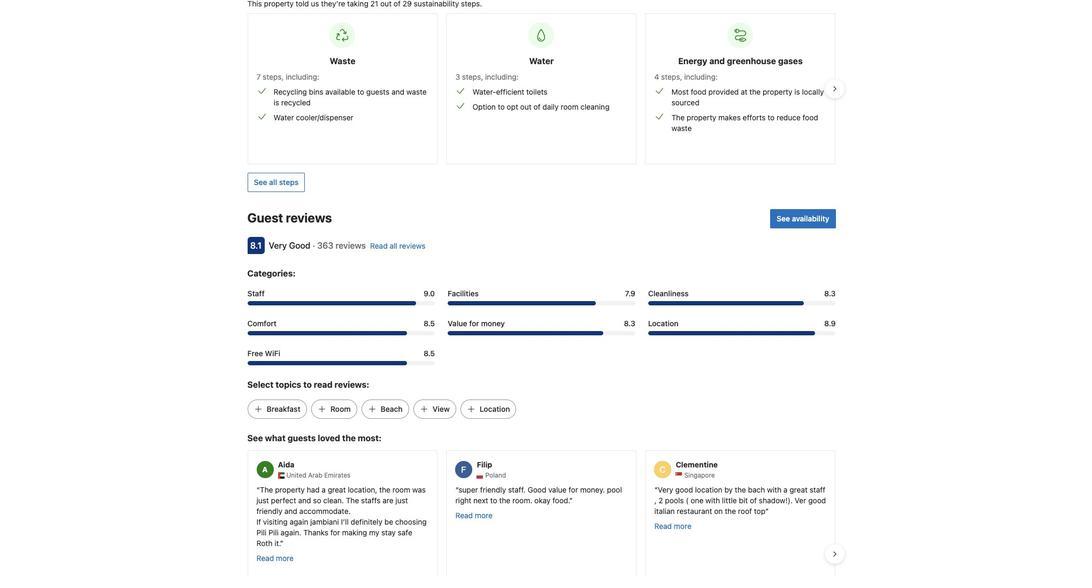 Task type: locate. For each thing, give the bounding box(es) containing it.
see all steps
[[254, 178, 299, 187]]

carousel region
[[239, 9, 844, 168]]

daily
[[543, 102, 559, 111]]

to inside recycling bins available to guests and waste is recycled
[[357, 87, 364, 96]]

for down jambiani
[[330, 528, 340, 537]]

0 vertical spatial "
[[569, 496, 573, 505]]

see for see all steps
[[254, 178, 267, 187]]

read all reviews
[[370, 241, 426, 250]]

1 steps, from the left
[[263, 72, 284, 81]]

location 8.9 meter
[[648, 331, 836, 335]]

2 horizontal spatial more
[[674, 521, 691, 530]]

see left steps
[[254, 178, 267, 187]]

view
[[433, 404, 450, 413]]

" up right
[[455, 485, 458, 494]]

0 horizontal spatial guests
[[288, 433, 316, 443]]

1 horizontal spatial "
[[455, 485, 458, 494]]

to right next
[[490, 496, 497, 505]]

guests right available
[[366, 87, 389, 96]]

0 vertical spatial good
[[675, 485, 693, 494]]

1 vertical spatial location
[[480, 404, 510, 413]]

friendly
[[480, 485, 506, 494], [256, 506, 282, 515]]

for right value
[[569, 485, 578, 494]]

2 vertical spatial read more
[[256, 553, 294, 562]]

0 horizontal spatial property
[[275, 485, 305, 494]]

to right available
[[357, 87, 364, 96]]

making
[[342, 528, 367, 537]]

location
[[695, 485, 722, 494]]

very
[[269, 241, 287, 250], [658, 485, 673, 494]]

see left availability
[[777, 214, 790, 223]]

" up ,
[[654, 485, 658, 494]]

most
[[671, 87, 689, 96]]

read for " super friendly staff. good value for money. pool right next to the room. okay food.
[[455, 511, 473, 520]]

0 vertical spatial property
[[763, 87, 792, 96]]

steps, right 3
[[462, 72, 483, 81]]

breakfast
[[267, 404, 300, 413]]

is down recycling
[[274, 98, 279, 107]]

2 vertical spatial see
[[247, 433, 263, 443]]

0 horizontal spatial reviews
[[286, 210, 332, 225]]

1 vertical spatial see
[[777, 214, 790, 223]]

read more button for super friendly staff. good value for money. pool right next to the room. okay food.
[[455, 510, 493, 521]]

a right had
[[322, 485, 326, 494]]

sourced
[[671, 98, 699, 107]]

3 steps, from the left
[[661, 72, 682, 81]]

the up bit on the right of page
[[735, 485, 746, 494]]

steps, right "7"
[[263, 72, 284, 81]]

1 horizontal spatial read more
[[455, 511, 493, 520]]

all for see
[[269, 178, 277, 187]]

2 including: from the left
[[485, 72, 519, 81]]

great up ver at bottom right
[[790, 485, 808, 494]]

more down restaurant
[[674, 521, 691, 530]]

reviews:
[[335, 380, 369, 389]]

0 horizontal spatial good
[[675, 485, 693, 494]]

1 a from the left
[[322, 485, 326, 494]]

1 vertical spatial with
[[706, 496, 720, 505]]

location,
[[348, 485, 377, 494]]

" for great
[[280, 538, 283, 547]]

7
[[256, 72, 261, 81]]

great inside " the property had a great location, the room was just perfect and so clean. the staffs are just friendly and accommodate. if visiting again jambiani i'll definitely be choosing pili pili again. thanks for making my stay safe roth it.
[[328, 485, 346, 494]]

3
[[455, 72, 460, 81]]

the property makes efforts to reduce food waste
[[671, 113, 818, 133]]

with down 'location'
[[706, 496, 720, 505]]

to inside "the property makes efforts to reduce food waste"
[[768, 113, 775, 122]]

including: for water
[[485, 72, 519, 81]]

water for water cooler/dispenser
[[274, 113, 294, 122]]

1 horizontal spatial steps,
[[462, 72, 483, 81]]

1 vertical spatial friendly
[[256, 506, 282, 515]]

0 horizontal spatial steps,
[[263, 72, 284, 81]]

the
[[750, 87, 761, 96], [342, 433, 356, 443], [379, 485, 390, 494], [735, 485, 746, 494], [499, 496, 510, 505], [725, 506, 736, 515]]

more for " very good location by the bach with a great staff , 2 pools ( one with little bit of shadow!). ver good italian restaurant on the roof top
[[674, 521, 691, 530]]

very right scored 8.1 element
[[269, 241, 287, 250]]

1 vertical spatial 8.5
[[424, 349, 435, 358]]

0 horizontal spatial is
[[274, 98, 279, 107]]

more down next
[[475, 511, 493, 520]]

1 vertical spatial of
[[750, 496, 757, 505]]

room
[[561, 102, 578, 111], [392, 485, 410, 494]]

1 vertical spatial read more
[[654, 521, 691, 530]]

availability
[[792, 214, 829, 223]]

singapore image
[[676, 472, 682, 478]]

1 horizontal spatial water
[[529, 56, 554, 66]]

more down it. in the left bottom of the page
[[276, 553, 294, 562]]

water down recycled
[[274, 113, 294, 122]]

0 vertical spatial water
[[529, 56, 554, 66]]

the up are
[[379, 485, 390, 494]]

2 vertical spatial "
[[280, 538, 283, 547]]

property
[[763, 87, 792, 96], [687, 113, 716, 122], [275, 485, 305, 494]]

the down location,
[[346, 496, 359, 505]]

property up "perfect"
[[275, 485, 305, 494]]

0 horizontal spatial "
[[280, 538, 283, 547]]

steps, for energy and greenhouse gases
[[661, 72, 682, 81]]

1 horizontal spatial room
[[561, 102, 578, 111]]

0 horizontal spatial with
[[706, 496, 720, 505]]

thanks
[[303, 528, 328, 537]]

0 horizontal spatial for
[[330, 528, 340, 537]]

0 horizontal spatial read more
[[256, 553, 294, 562]]

pool
[[607, 485, 622, 494]]

and
[[709, 56, 725, 66], [391, 87, 404, 96], [298, 496, 311, 505], [284, 506, 297, 515]]

1 horizontal spatial read more button
[[455, 510, 493, 521]]

8.5 for free wifi
[[424, 349, 435, 358]]

2 horizontal spatial "
[[654, 485, 658, 494]]

1 horizontal spatial guests
[[366, 87, 389, 96]]

room up are
[[392, 485, 410, 494]]

the
[[671, 113, 685, 122], [260, 485, 273, 494], [346, 496, 359, 505]]

0 vertical spatial friendly
[[480, 485, 506, 494]]

0 horizontal spatial location
[[480, 404, 510, 413]]

property down sourced
[[687, 113, 716, 122]]

see for see what guests loved the most:
[[247, 433, 263, 443]]

guests inside recycling bins available to guests and waste is recycled
[[366, 87, 389, 96]]

1 horizontal spatial the
[[346, 496, 359, 505]]

including: for energy and greenhouse gases
[[684, 72, 718, 81]]

food up sourced
[[691, 87, 706, 96]]

to right efforts
[[768, 113, 775, 122]]

see all steps button
[[247, 173, 305, 192]]

of right out at the top of the page
[[534, 102, 540, 111]]

waste inside recycling bins available to guests and waste is recycled
[[406, 87, 427, 96]]

for inside " the property had a great location, the room was just perfect and so clean. the staffs are just friendly and accommodate. if visiting again jambiani i'll definitely be choosing pili pili again. thanks for making my stay safe roth it.
[[330, 528, 340, 537]]

read for " the property had a great location, the room was just perfect and so clean. the staffs are just friendly and accommodate. if visiting again jambiani i'll definitely be choosing pili pili again. thanks for making my stay safe roth it.
[[256, 553, 274, 562]]

with
[[767, 485, 781, 494], [706, 496, 720, 505]]

is left the locally
[[794, 87, 800, 96]]

read more button down next
[[455, 510, 493, 521]]

read more for " super friendly staff. good value for money. pool right next to the room. okay food.
[[455, 511, 493, 520]]

see left what
[[247, 433, 263, 443]]

good down staff
[[808, 496, 826, 505]]

0 horizontal spatial great
[[328, 485, 346, 494]]

including: up recycling
[[286, 72, 319, 81]]

reviews up 9.0
[[399, 241, 426, 250]]

0 vertical spatial of
[[534, 102, 540, 111]]

1 vertical spatial water
[[274, 113, 294, 122]]

0 horizontal spatial room
[[392, 485, 410, 494]]

good
[[289, 241, 310, 250], [528, 485, 546, 494]]

8.3 for value for money
[[624, 319, 635, 328]]

1 horizontal spatial 8.3
[[824, 289, 836, 298]]

choosing
[[395, 517, 427, 526]]

was
[[412, 485, 426, 494]]

the right at
[[750, 87, 761, 96]]

and inside recycling bins available to guests and waste is recycled
[[391, 87, 404, 96]]

1 horizontal spatial "
[[569, 496, 573, 505]]

" down again.
[[280, 538, 283, 547]]

location
[[648, 319, 678, 328], [480, 404, 510, 413]]

water for water
[[529, 56, 554, 66]]

great inside " very good location by the bach with a great staff , 2 pools ( one with little bit of shadow!). ver good italian restaurant on the roof top
[[790, 485, 808, 494]]

1 horizontal spatial very
[[658, 485, 673, 494]]

1 horizontal spatial just
[[395, 496, 408, 505]]

0 horizontal spatial just
[[256, 496, 269, 505]]

" the property had a great location, the room was just perfect and so clean. the staffs are just friendly and accommodate. if visiting again jambiani i'll definitely be choosing pili pili again. thanks for making my stay safe roth it.
[[256, 485, 427, 547]]

2 8.5 from the top
[[424, 349, 435, 358]]

friendly down poland
[[480, 485, 506, 494]]

for inside " super friendly staff. good value for money. pool right next to the room. okay food.
[[569, 485, 578, 494]]

1 vertical spatial all
[[390, 241, 397, 250]]

0 vertical spatial waste
[[406, 87, 427, 96]]

8.9
[[824, 319, 836, 328]]

1 vertical spatial the
[[260, 485, 273, 494]]

reviews right '363'
[[336, 241, 366, 250]]

1 horizontal spatial more
[[475, 511, 493, 520]]

1 including: from the left
[[286, 72, 319, 81]]

2 a from the left
[[784, 485, 788, 494]]

read more down italian
[[654, 521, 691, 530]]

8.3
[[824, 289, 836, 298], [624, 319, 635, 328]]

1 horizontal spatial great
[[790, 485, 808, 494]]

"
[[256, 485, 260, 494], [455, 485, 458, 494], [654, 485, 658, 494]]

1 vertical spatial more
[[674, 521, 691, 530]]

" for the
[[765, 506, 769, 515]]

top
[[754, 506, 765, 515]]

water-efficient toilets
[[473, 87, 547, 96]]

is
[[794, 87, 800, 96], [274, 98, 279, 107]]

2 vertical spatial more
[[276, 553, 294, 562]]

very up "2"
[[658, 485, 673, 494]]

read more down next
[[455, 511, 493, 520]]

waste inside "the property makes efforts to reduce food waste"
[[671, 124, 692, 133]]

property up reduce
[[763, 87, 792, 96]]

0 horizontal spatial very
[[269, 241, 287, 250]]

staff.
[[508, 485, 526, 494]]

0 horizontal spatial friendly
[[256, 506, 282, 515]]

1 vertical spatial "
[[765, 506, 769, 515]]

2 vertical spatial property
[[275, 485, 305, 494]]

great up clean.
[[328, 485, 346, 494]]

2 great from the left
[[790, 485, 808, 494]]

again
[[290, 517, 308, 526]]

by
[[724, 485, 733, 494]]

guests right what
[[288, 433, 316, 443]]

food.
[[552, 496, 569, 505]]

friendly inside " super friendly staff. good value for money. pool right next to the room. okay food.
[[480, 485, 506, 494]]

with up shadow!).
[[767, 485, 781, 494]]

property inside most food provided at the property is locally sourced
[[763, 87, 792, 96]]

3 " from the left
[[654, 485, 658, 494]]

0 vertical spatial is
[[794, 87, 800, 96]]

0 horizontal spatial 8.3
[[624, 319, 635, 328]]

" inside " the property had a great location, the room was just perfect and so clean. the staffs are just friendly and accommodate. if visiting again jambiani i'll definitely be choosing pili pili again. thanks for making my stay safe roth it.
[[256, 485, 260, 494]]

friendly up visiting
[[256, 506, 282, 515]]

water up toilets
[[529, 56, 554, 66]]

1 horizontal spatial is
[[794, 87, 800, 96]]

reviews up the ·
[[286, 210, 332, 225]]

3 including: from the left
[[684, 72, 718, 81]]

1 horizontal spatial waste
[[671, 124, 692, 133]]

good left the ·
[[289, 241, 310, 250]]

8.3 up 8.9
[[824, 289, 836, 298]]

clean.
[[323, 496, 344, 505]]

0 horizontal spatial a
[[322, 485, 326, 494]]

good up okay
[[528, 485, 546, 494]]

available
[[325, 87, 355, 96]]

a up shadow!).
[[784, 485, 788, 494]]

0 vertical spatial with
[[767, 485, 781, 494]]

0 vertical spatial the
[[671, 113, 685, 122]]

food right reduce
[[803, 113, 818, 122]]

" for " very good location by the bach with a great staff , 2 pools ( one with little bit of shadow!). ver good italian restaurant on the roof top
[[654, 485, 658, 494]]

1 horizontal spatial of
[[750, 496, 757, 505]]

property inside " the property had a great location, the room was just perfect and so clean. the staffs are just friendly and accommodate. if visiting again jambiani i'll definitely be choosing pili pili again. thanks for making my stay safe roth it.
[[275, 485, 305, 494]]

1 vertical spatial property
[[687, 113, 716, 122]]

united arab emirates
[[286, 471, 351, 479]]

accommodate.
[[299, 506, 351, 515]]

for right 'value'
[[469, 319, 479, 328]]

2 horizontal spatial the
[[671, 113, 685, 122]]

2 horizontal spatial "
[[765, 506, 769, 515]]

1 horizontal spatial good
[[528, 485, 546, 494]]

1 horizontal spatial all
[[390, 241, 397, 250]]

" inside " super friendly staff. good value for money. pool right next to the room. okay food.
[[455, 485, 458, 494]]

2 horizontal spatial read more
[[654, 521, 691, 530]]

2 horizontal spatial property
[[763, 87, 792, 96]]

room right daily
[[561, 102, 578, 111]]

0 horizontal spatial including:
[[286, 72, 319, 81]]

the down staff.
[[499, 496, 510, 505]]

read for " very good location by the bach with a great staff , 2 pools ( one with little bit of shadow!). ver good italian restaurant on the roof top
[[654, 521, 672, 530]]

2 vertical spatial the
[[346, 496, 359, 505]]

again.
[[281, 528, 301, 537]]

8.3 down 7.9
[[624, 319, 635, 328]]

1 horizontal spatial including:
[[485, 72, 519, 81]]

1 8.5 from the top
[[424, 319, 435, 328]]

the inside most food provided at the property is locally sourced
[[750, 87, 761, 96]]

1 vertical spatial good
[[528, 485, 546, 494]]

room.
[[512, 496, 532, 505]]

aida
[[278, 460, 294, 469]]

1 horizontal spatial property
[[687, 113, 716, 122]]

recycled
[[281, 98, 311, 107]]

1 horizontal spatial good
[[808, 496, 826, 505]]

money.
[[580, 485, 605, 494]]

steps, right 4
[[661, 72, 682, 81]]

okay
[[534, 496, 550, 505]]

" down shadow!).
[[765, 506, 769, 515]]

comfort 8.5 meter
[[247, 331, 435, 335]]

more
[[475, 511, 493, 520], [674, 521, 691, 530], [276, 553, 294, 562]]

just right are
[[395, 496, 408, 505]]

jambiani
[[310, 517, 339, 526]]

read
[[370, 241, 388, 250], [455, 511, 473, 520], [654, 521, 672, 530], [256, 553, 274, 562]]

2 horizontal spatial including:
[[684, 72, 718, 81]]

0 horizontal spatial pili
[[256, 528, 266, 537]]

" up the if
[[256, 485, 260, 494]]

read more for " very good location by the bach with a great staff , 2 pools ( one with little bit of shadow!). ver good italian restaurant on the roof top
[[654, 521, 691, 530]]

makes
[[718, 113, 741, 122]]

bins
[[309, 87, 323, 96]]

1 vertical spatial good
[[808, 496, 826, 505]]

clementine
[[676, 460, 718, 469]]

see
[[254, 178, 267, 187], [777, 214, 790, 223], [247, 433, 263, 443]]

the down little
[[725, 506, 736, 515]]

" for " the property had a great location, the room was just perfect and so clean. the staffs are just friendly and accommodate. if visiting again jambiani i'll definitely be choosing pili pili again. thanks for making my stay safe roth it.
[[256, 485, 260, 494]]

1 horizontal spatial a
[[784, 485, 788, 494]]

good up (
[[675, 485, 693, 494]]

1 horizontal spatial food
[[803, 113, 818, 122]]

0 vertical spatial all
[[269, 178, 277, 187]]

very inside " very good location by the bach with a great staff , 2 pools ( one with little bit of shadow!). ver good italian restaurant on the roof top
[[658, 485, 673, 494]]

the down a
[[260, 485, 273, 494]]

2 " from the left
[[455, 485, 458, 494]]

rated very good element
[[269, 241, 310, 250]]

0 vertical spatial 8.3
[[824, 289, 836, 298]]

1 pili from the left
[[256, 528, 266, 537]]

2 horizontal spatial for
[[569, 485, 578, 494]]

1 vertical spatial 8.3
[[624, 319, 635, 328]]

1 vertical spatial waste
[[671, 124, 692, 133]]

food inside most food provided at the property is locally sourced
[[691, 87, 706, 96]]

1 " from the left
[[256, 485, 260, 494]]

read more down it. in the left bottom of the page
[[256, 553, 294, 562]]

option to opt out of daily room cleaning
[[473, 102, 609, 111]]

" inside " very good location by the bach with a great staff , 2 pools ( one with little bit of shadow!). ver good italian restaurant on the roof top
[[654, 485, 658, 494]]

just left "perfect"
[[256, 496, 269, 505]]

1 horizontal spatial friendly
[[480, 485, 506, 494]]

including: down energy
[[684, 72, 718, 81]]

4 steps, including:
[[654, 72, 718, 81]]

0 vertical spatial food
[[691, 87, 706, 96]]

filip
[[477, 460, 492, 469]]

0 horizontal spatial all
[[269, 178, 277, 187]]

a
[[322, 485, 326, 494], [784, 485, 788, 494]]

pili down visiting
[[269, 528, 279, 537]]

of inside " very good location by the bach with a great staff , 2 pools ( one with little bit of shadow!). ver good italian restaurant on the roof top
[[750, 496, 757, 505]]

0 vertical spatial more
[[475, 511, 493, 520]]

bach
[[748, 485, 765, 494]]

good
[[675, 485, 693, 494], [808, 496, 826, 505]]

toilets
[[526, 87, 547, 96]]

0 horizontal spatial of
[[534, 102, 540, 111]]

pili down the if
[[256, 528, 266, 537]]

read more button down it. in the left bottom of the page
[[256, 553, 294, 563]]

including: up water-efficient toilets
[[485, 72, 519, 81]]

to left read
[[303, 380, 312, 389]]

guests
[[366, 87, 389, 96], [288, 433, 316, 443]]

1 vertical spatial food
[[803, 113, 818, 122]]

the down sourced
[[671, 113, 685, 122]]

read more button down italian
[[654, 521, 691, 531]]

2 vertical spatial for
[[330, 528, 340, 537]]

1 great from the left
[[328, 485, 346, 494]]

0 horizontal spatial "
[[256, 485, 260, 494]]

is inside most food provided at the property is locally sourced
[[794, 87, 800, 96]]

2 steps, from the left
[[462, 72, 483, 81]]

of right bit on the right of page
[[750, 496, 757, 505]]

loved
[[318, 433, 340, 443]]

" right okay
[[569, 496, 573, 505]]

pili
[[256, 528, 266, 537], [269, 528, 279, 537]]

all inside button
[[269, 178, 277, 187]]

2 horizontal spatial read more button
[[654, 521, 691, 531]]



Task type: vqa. For each thing, say whether or not it's contained in the screenshot.
one at the bottom right of the page
yes



Task type: describe. For each thing, give the bounding box(es) containing it.
0 vertical spatial very
[[269, 241, 287, 250]]

2 just from the left
[[395, 496, 408, 505]]

roof
[[738, 506, 752, 515]]

categories:
[[247, 268, 296, 278]]

water-
[[473, 87, 496, 96]]

super
[[458, 485, 478, 494]]

be
[[384, 517, 393, 526]]

out
[[520, 102, 532, 111]]

gases
[[778, 56, 803, 66]]

facilities 7.9 meter
[[448, 301, 635, 305]]

the inside "the property makes efforts to reduce food waste"
[[671, 113, 685, 122]]

facilities
[[448, 289, 479, 298]]

food inside "the property makes efforts to reduce food waste"
[[803, 113, 818, 122]]

cooler/dispenser
[[296, 113, 353, 122]]

arab
[[308, 471, 322, 479]]

stay
[[381, 528, 396, 537]]

staffs
[[361, 496, 381, 505]]

free wifi
[[247, 349, 280, 358]]

free wifi 8.5 meter
[[247, 361, 435, 365]]

restaurant
[[677, 506, 712, 515]]

room inside " the property had a great location, the room was just perfect and so clean. the staffs are just friendly and accommodate. if visiting again jambiani i'll definitely be choosing pili pili again. thanks for making my stay safe roth it.
[[392, 485, 410, 494]]

united arab emirates image
[[278, 472, 284, 478]]

" for value
[[569, 496, 573, 505]]

beach
[[381, 404, 403, 413]]

9.0
[[424, 289, 435, 298]]

right
[[455, 496, 471, 505]]

reduce
[[777, 113, 801, 122]]

the inside " the property had a great location, the room was just perfect and so clean. the staffs are just friendly and accommodate. if visiting again jambiani i'll definitely be choosing pili pili again. thanks for making my stay safe roth it.
[[379, 485, 390, 494]]

value for money
[[448, 319, 505, 328]]

7.9
[[625, 289, 635, 298]]

1 horizontal spatial location
[[648, 319, 678, 328]]

water cooler/dispenser
[[274, 113, 353, 122]]

2 pili from the left
[[269, 528, 279, 537]]

provided
[[708, 87, 739, 96]]

waste
[[330, 56, 355, 66]]

visiting
[[263, 517, 288, 526]]

a inside " the property had a great location, the room was just perfect and so clean. the staffs are just friendly and accommodate. if visiting again jambiani i'll definitely be choosing pili pili again. thanks for making my stay safe roth it.
[[322, 485, 326, 494]]

see what guests loved the most:
[[247, 433, 382, 443]]

guest
[[247, 210, 283, 225]]

1 just from the left
[[256, 496, 269, 505]]

on
[[714, 506, 723, 515]]

united
[[286, 471, 306, 479]]

opt
[[507, 102, 518, 111]]

including: for waste
[[286, 72, 319, 81]]

0 vertical spatial good
[[289, 241, 310, 250]]

" very good location by the bach with a great staff , 2 pools ( one with little bit of shadow!). ver good italian restaurant on the roof top
[[654, 485, 826, 515]]

all for read
[[390, 241, 397, 250]]

efficient
[[496, 87, 524, 96]]

see for see availability
[[777, 214, 790, 223]]

is inside recycling bins available to guests and waste is recycled
[[274, 98, 279, 107]]

option
[[473, 102, 496, 111]]

363
[[317, 241, 333, 250]]

,
[[654, 496, 657, 505]]

review categories element
[[247, 267, 296, 280]]

select topics to read reviews:
[[247, 380, 369, 389]]

read more button for very good location by the bach with a great staff , 2 pools ( one with little bit of shadow!). ver good italian restaurant on the roof top
[[654, 521, 691, 531]]

efforts
[[743, 113, 766, 122]]

1 horizontal spatial reviews
[[336, 241, 366, 250]]

value
[[548, 485, 567, 494]]

staff 9.0 meter
[[247, 301, 435, 305]]

steps, for waste
[[263, 72, 284, 81]]

1 horizontal spatial for
[[469, 319, 479, 328]]

2
[[659, 496, 663, 505]]

are
[[383, 496, 393, 505]]

a inside " very good location by the bach with a great staff , 2 pools ( one with little bit of shadow!). ver good italian restaurant on the roof top
[[784, 485, 788, 494]]

this is a carousel with rotating slides. it displays featured reviews of the property. use the next and previous buttons to navigate. region
[[239, 446, 844, 576]]

8.3 for cleanliness
[[824, 289, 836, 298]]

i'll
[[341, 517, 349, 526]]

most food provided at the property is locally sourced
[[671, 87, 824, 107]]

cleanliness 8.3 meter
[[648, 301, 836, 305]]

bit
[[739, 496, 748, 505]]

wifi
[[265, 349, 280, 358]]

staff
[[247, 289, 265, 298]]

read more for " the property had a great location, the room was just perfect and so clean. the staffs are just friendly and accommodate. if visiting again jambiani i'll definitely be choosing pili pili again. thanks for making my stay safe roth it.
[[256, 553, 294, 562]]

see availability
[[777, 214, 829, 223]]

property inside "the property makes efforts to reduce food waste"
[[687, 113, 716, 122]]

guest reviews element
[[247, 209, 766, 226]]

·
[[313, 241, 315, 250]]

scored 8.1 element
[[247, 237, 264, 254]]

greenhouse
[[727, 56, 776, 66]]

1 horizontal spatial with
[[767, 485, 781, 494]]

read more button for the property had a great location, the room was just perfect and so clean. the staffs are just friendly and accommodate. if visiting again jambiani i'll definitely be choosing pili pili again. thanks for making my stay safe roth it.
[[256, 553, 294, 563]]

ver
[[795, 496, 806, 505]]

steps, for water
[[462, 72, 483, 81]]

the right loved
[[342, 433, 356, 443]]

recycling
[[274, 87, 307, 96]]

energy and greenhouse gases
[[678, 56, 803, 66]]

room inside carousel "region"
[[561, 102, 578, 111]]

locally
[[802, 87, 824, 96]]

more for " super friendly staff. good value for money. pool right next to the room. okay food.
[[475, 511, 493, 520]]

topics
[[276, 380, 301, 389]]

next
[[473, 496, 488, 505]]

to inside " super friendly staff. good value for money. pool right next to the room. okay food.
[[490, 496, 497, 505]]

the inside " super friendly staff. good value for money. pool right next to the room. okay food.
[[499, 496, 510, 505]]

steps
[[279, 178, 299, 187]]

to left 'opt'
[[498, 102, 505, 111]]

" super friendly staff. good value for money. pool right next to the room. okay food.
[[455, 485, 622, 505]]

money
[[481, 319, 505, 328]]

1 vertical spatial guests
[[288, 433, 316, 443]]

what
[[265, 433, 286, 443]]

free
[[247, 349, 263, 358]]

safe
[[398, 528, 412, 537]]

if
[[256, 517, 261, 526]]

2 horizontal spatial reviews
[[399, 241, 426, 250]]

poland image
[[477, 472, 483, 478]]

" for " super friendly staff. good value for money. pool right next to the room. okay food.
[[455, 485, 458, 494]]

recycling bins available to guests and waste is recycled
[[274, 87, 427, 107]]

cleanliness
[[648, 289, 689, 298]]

a
[[262, 465, 268, 474]]

cleaning
[[580, 102, 609, 111]]

staff
[[810, 485, 825, 494]]

most:
[[358, 433, 382, 443]]

good inside " super friendly staff. good value for money. pool right next to the room. okay food.
[[528, 485, 546, 494]]

one
[[691, 496, 703, 505]]

3 steps, including:
[[455, 72, 519, 81]]

guest reviews
[[247, 210, 332, 225]]

4
[[654, 72, 659, 81]]

friendly inside " the property had a great location, the room was just perfect and so clean. the staffs are just friendly and accommodate. if visiting again jambiani i'll definitely be choosing pili pili again. thanks for making my stay safe roth it.
[[256, 506, 282, 515]]

value for money 8.3 meter
[[448, 331, 635, 335]]

little
[[722, 496, 737, 505]]

more for " the property had a great location, the room was just perfect and so clean. the staffs are just friendly and accommodate. if visiting again jambiani i'll definitely be choosing pili pili again. thanks for making my stay safe roth it.
[[276, 553, 294, 562]]

8.5 for comfort
[[424, 319, 435, 328]]

of inside carousel "region"
[[534, 102, 540, 111]]

very good · 363 reviews
[[269, 241, 366, 250]]

shadow!).
[[759, 496, 793, 505]]

my
[[369, 528, 379, 537]]



